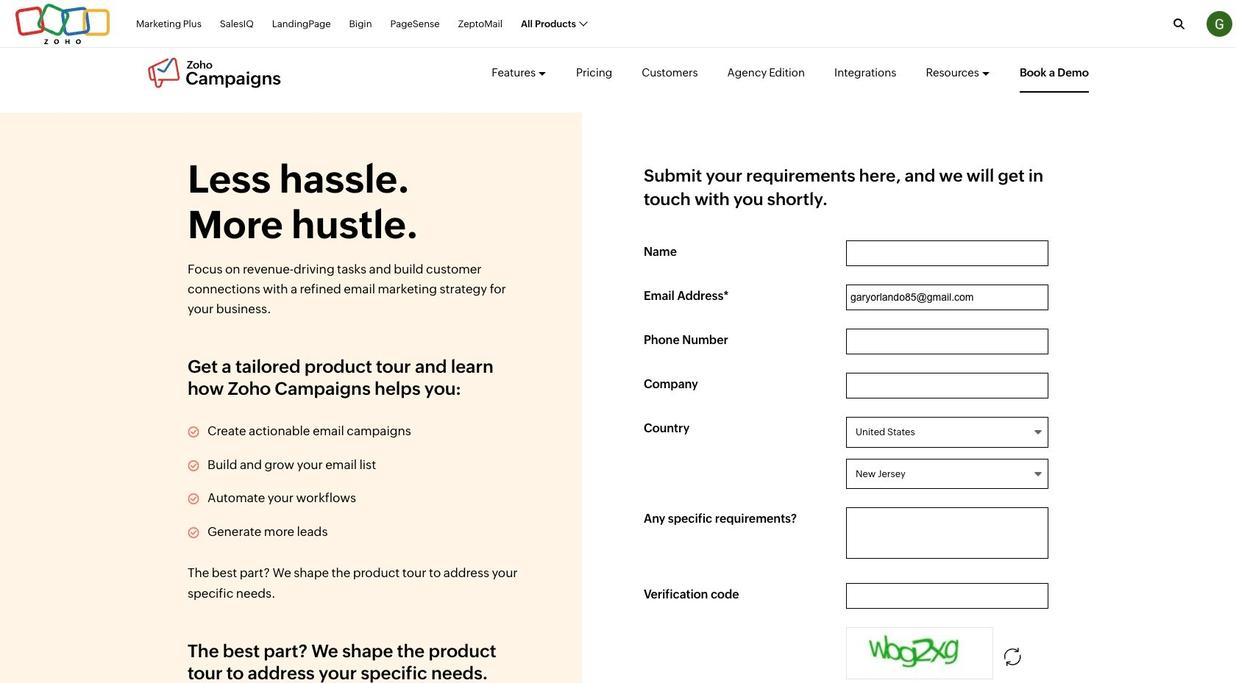 Task type: vqa. For each thing, say whether or not it's contained in the screenshot.
the Contact Us Link
no



Task type: describe. For each thing, give the bounding box(es) containing it.
zoho campaigns logo image
[[147, 57, 282, 89]]



Task type: locate. For each thing, give the bounding box(es) containing it.
gary orlando image
[[1207, 11, 1232, 37]]

None text field
[[846, 241, 1049, 267], [846, 285, 1049, 311], [846, 329, 1049, 355], [846, 508, 1049, 559], [846, 241, 1049, 267], [846, 285, 1049, 311], [846, 329, 1049, 355], [846, 508, 1049, 559]]

None text field
[[846, 373, 1049, 399], [846, 583, 1049, 609], [846, 373, 1049, 399], [846, 583, 1049, 609]]



